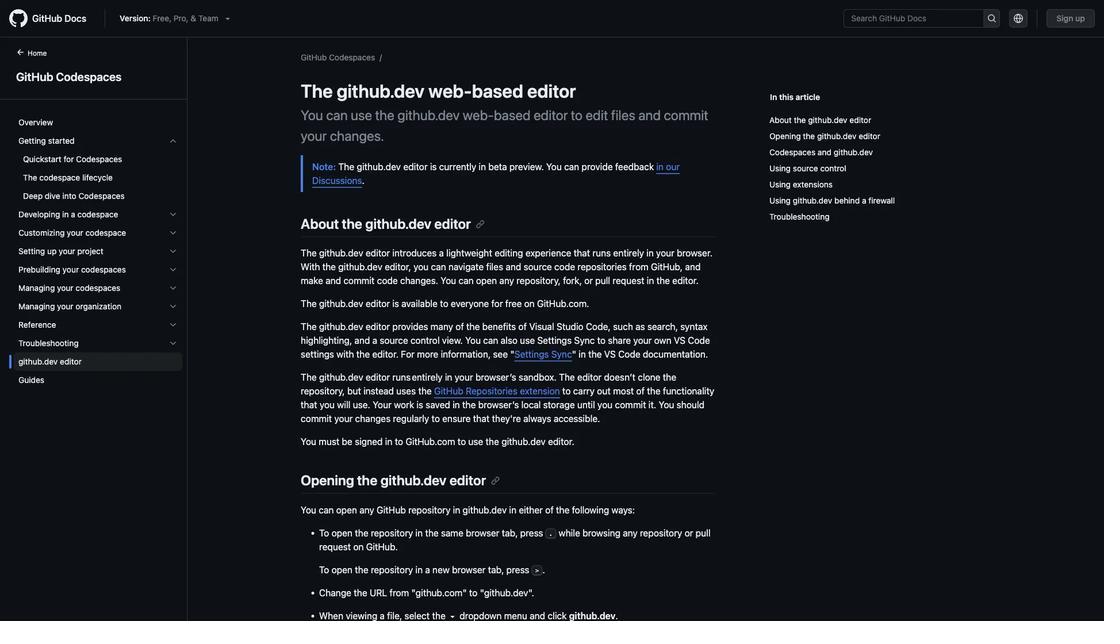 Task type: describe. For each thing, give the bounding box(es) containing it.
of inside to carry out most of the functionality that you will use. your work is saved in the browser's local storage until you commit it. you should commit your changes regularly to ensure that they're always accessible.
[[637, 386, 645, 397]]

into
[[62, 191, 76, 201]]

and up using source control in the right top of the page
[[818, 148, 832, 157]]

a inside dropdown button
[[71, 210, 75, 219]]

repository, inside the github.dev editor introduces a lightweight editing experience that runs entirely in your browser. with the github.dev editor, you can navigate files and source code repositories from github, and make and commit code changes. you can open any repository, fork, or pull request in the editor.
[[517, 275, 561, 286]]

codespace inside dropdown button
[[77, 210, 118, 219]]

from inside the github.dev editor introduces a lightweight editing experience that runs entirely in your browser. with the github.dev editor, you can navigate files and source code repositories from github, and make and commit code changes. you can open any repository, fork, or pull request in the editor.
[[629, 262, 649, 273]]

be
[[342, 437, 353, 447]]

to up storage
[[563, 386, 571, 397]]

menu
[[504, 610, 528, 621]]

github.dev editor
[[18, 357, 82, 367]]

setting up your project
[[18, 247, 103, 256]]

until
[[578, 400, 595, 411]]

to inside the github.dev editor provides many of the benefits of visual studio code, such as search, syntax highlighting, and a source control view. you can also use settings sync to share your own vs code settings with the editor. for more information, see "
[[598, 335, 606, 346]]

2 horizontal spatial you
[[598, 400, 613, 411]]

github repositories extension link
[[434, 386, 560, 397]]

lightweight
[[447, 248, 492, 259]]

github.com
[[406, 437, 455, 447]]

based inside you can use the github.dev web-based editor to edit files and commit your changes.
[[494, 107, 531, 123]]

codespaces and github.dev link
[[770, 144, 987, 161]]

files inside the github.dev editor introduces a lightweight editing experience that runs entirely in your browser. with the github.dev editor, you can navigate files and source code repositories from github, and make and commit code changes. you can open any repository, fork, or pull request in the editor.
[[486, 262, 504, 273]]

1 horizontal spatial troubleshooting
[[770, 212, 830, 222]]

0 horizontal spatial you
[[320, 400, 335, 411]]

github codespaces
[[16, 70, 122, 83]]

using for using github.dev behind a firewall
[[770, 196, 791, 205]]

can inside you can use the github.dev web-based editor to edit files and commit your changes.
[[326, 107, 348, 123]]

repository for to open the repository in the same browser tab, press .
[[371, 528, 413, 538]]

1 vertical spatial sync
[[552, 349, 572, 360]]

open inside the github.dev editor introduces a lightweight editing experience that runs entirely in your browser. with the github.dev editor, you can navigate files and source code repositories from github, and make and commit code changes. you can open any repository, fork, or pull request in the editor.
[[476, 275, 497, 286]]

sc 9kayk9 0 image for a
[[169, 210, 178, 219]]

either
[[519, 505, 543, 515]]

repository for while browsing any repository or pull request on github.
[[640, 528, 683, 538]]

using for using source control
[[770, 164, 791, 173]]

using github.dev behind a firewall link
[[770, 193, 987, 209]]

customizing
[[18, 228, 65, 238]]

press for to open the repository in the same browser tab, press
[[521, 528, 543, 538]]

press for to open the repository in a new browser tab, press
[[507, 564, 530, 575]]

any inside while browsing any repository or pull request on github.
[[623, 528, 638, 538]]

0 horizontal spatial is
[[393, 298, 399, 309]]

browser's inside to carry out most of the functionality that you will use. your work is saved in the browser's local storage until you commit it. you should commit your changes regularly to ensure that they're always accessible.
[[478, 400, 519, 411]]

beta
[[489, 161, 507, 172]]

new
[[433, 564, 450, 575]]

your up the prebuilding your codespaces
[[59, 247, 75, 256]]

and down browser.
[[685, 262, 701, 273]]

of up view.
[[456, 321, 464, 332]]

0 horizontal spatial from
[[390, 587, 409, 598]]

available
[[402, 298, 438, 309]]

must
[[319, 437, 340, 447]]

in this article
[[770, 92, 821, 102]]

home
[[28, 49, 47, 57]]

your up managing your codespaces
[[63, 265, 79, 274]]

0 vertical spatial codespace
[[39, 173, 80, 182]]

the for the github.dev editor is available to everyone for free on github.com.
[[301, 298, 317, 309]]

navigate
[[449, 262, 484, 273]]

1 horizontal spatial code
[[555, 262, 575, 273]]

should
[[677, 400, 705, 411]]

"github.dev".
[[480, 587, 534, 598]]

make
[[301, 275, 323, 286]]

using extensions
[[770, 180, 833, 189]]

to up many
[[440, 298, 449, 309]]

the github.dev editor introduces a lightweight editing experience that runs entirely in your browser. with the github.dev editor, you can navigate files and source code repositories from github, and make and commit code changes. you can open any repository, fork, or pull request in the editor.
[[301, 248, 713, 286]]

developing in a codespace
[[18, 210, 118, 219]]

browser for new
[[452, 564, 486, 575]]

signed
[[355, 437, 383, 447]]

carry
[[573, 386, 595, 397]]

1 vertical spatial opening the github.dev editor link
[[301, 472, 500, 489]]

web- inside you can use the github.dev web-based editor to edit files and commit your changes.
[[463, 107, 494, 123]]

using github.dev behind a firewall
[[770, 196, 895, 205]]

in right signed
[[385, 437, 393, 447]]

1 vertical spatial for
[[492, 298, 503, 309]]

editor inside the github.dev editor introduces a lightweight editing experience that runs entirely in your browser. with the github.dev editor, you can navigate files and source code repositories from github, and make and commit code changes. you can open any repository, fork, or pull request in the editor.
[[366, 248, 390, 259]]

in down github,
[[647, 275, 654, 286]]

github for github docs
[[32, 13, 62, 24]]

to carry out most of the functionality that you will use. your work is saved in the browser's local storage until you commit it. you should commit your changes regularly to ensure that they're always accessible.
[[301, 386, 715, 424]]

use inside the github.dev editor provides many of the benefits of visual studio code, such as search, syntax highlighting, and a source control view. you can also use settings sync to share your own vs code settings with the editor. for more information, see "
[[520, 335, 535, 346]]

1 horizontal spatial on
[[525, 298, 535, 309]]

out
[[597, 386, 611, 397]]

will
[[337, 400, 351, 411]]

in left same at the bottom of the page
[[416, 528, 423, 538]]

overview
[[18, 118, 53, 127]]

edit
[[586, 107, 608, 123]]

overview link
[[14, 113, 182, 132]]

0 vertical spatial opening
[[770, 131, 801, 141]]

0 horizontal spatial code
[[619, 349, 641, 360]]

&
[[191, 14, 196, 23]]

2 " from the left
[[572, 349, 577, 360]]

changes
[[355, 414, 391, 424]]

sc 9kayk9 0 image for managing your codespaces
[[169, 284, 178, 293]]

browser for same
[[466, 528, 500, 538]]

sc 9kayk9 0 image for codespace
[[169, 228, 178, 238]]

files inside you can use the github.dev web-based editor to edit files and commit your changes.
[[611, 107, 636, 123]]

storage
[[543, 400, 575, 411]]

extension
[[520, 386, 560, 397]]

your down managing your codespaces
[[57, 302, 73, 311]]

provides
[[393, 321, 428, 332]]

also
[[501, 335, 518, 346]]

guides
[[18, 375, 44, 385]]

select
[[405, 610, 430, 621]]

0 vertical spatial opening the github.dev editor link
[[770, 128, 987, 144]]

quickstart
[[23, 154, 61, 164]]

in left beta
[[479, 161, 486, 172]]

codespaces down getting started dropdown button
[[76, 154, 122, 164]]

commit up must
[[301, 414, 332, 424]]

github.dev down article
[[809, 115, 848, 125]]

github.dev down extensions in the top right of the page
[[793, 196, 833, 205]]

file,
[[387, 610, 402, 621]]

source inside the github.dev editor introduces a lightweight editing experience that runs entirely in your browser. with the github.dev editor, you can navigate files and source code repositories from github, and make and commit code changes. you can open any repository, fork, or pull request in the editor.
[[524, 262, 552, 273]]

github.dev down /
[[337, 80, 425, 102]]

you inside to carry out most of the functionality that you will use. your work is saved in the browser's local storage until you commit it. you should commit your changes regularly to ensure that they're always accessible.
[[659, 400, 675, 411]]

you can use the github.dev web-based editor to edit files and commit your changes.
[[301, 107, 709, 144]]

commit down most
[[615, 400, 646, 411]]

to for to open the repository in a new browser tab, press
[[319, 564, 329, 575]]

2 horizontal spatial source
[[793, 164, 819, 173]]

always
[[524, 414, 552, 424]]

codespaces left /
[[329, 52, 375, 62]]

to up dropdown
[[469, 587, 478, 598]]

github.dev left editor,
[[338, 262, 383, 273]]

0 horizontal spatial that
[[301, 400, 317, 411]]

editor inside the github.dev editor provides many of the benefits of visual studio code, such as search, syntax highlighting, and a source control view. you can also use settings sync to share your own vs code settings with the editor. for more information, see "
[[366, 321, 390, 332]]

you can open any github repository in github.dev in either of the following ways:
[[301, 505, 635, 515]]

behind
[[835, 196, 860, 205]]

guides link
[[14, 371, 182, 390]]

tab, for to open the repository in a new browser tab, press
[[488, 564, 504, 575]]

our
[[666, 161, 680, 172]]

for inside github codespaces element
[[64, 154, 74, 164]]

github.dev up "using source control" link on the right top of page
[[834, 148, 873, 157]]

codespaces for managing your codespaces
[[76, 283, 120, 293]]

sc 9kayk9 0 image for prebuilding your codespaces
[[169, 265, 178, 274]]

deep dive into codespaces
[[23, 191, 125, 201]]

"github.com"
[[412, 587, 467, 598]]

1 vertical spatial github codespaces link
[[14, 68, 173, 85]]

codespaces for prebuilding your codespaces
[[81, 265, 126, 274]]

github codespaces element
[[0, 47, 188, 620]]

github.dev editor link
[[14, 353, 182, 371]]

extensions
[[793, 180, 833, 189]]

to down ensure
[[458, 437, 466, 447]]

up for sign
[[1076, 14, 1086, 23]]

prebuilding
[[18, 265, 60, 274]]

github.dev down make
[[319, 298, 363, 309]]

managing for managing your organization
[[18, 302, 55, 311]]

article
[[796, 92, 821, 102]]

the for the github.dev editor provides many of the benefits of visual studio code, such as search, syntax highlighting, and a source control view. you can also use settings sync to share your own vs code settings with the editor. for more information, see "
[[301, 321, 317, 332]]

in inside the github.dev editor runs entirely in your browser's sandbox. the editor doesn't clone the repository, but instead uses the
[[445, 372, 453, 383]]

own
[[655, 335, 672, 346]]

settings inside the github.dev editor provides many of the benefits of visual studio code, such as search, syntax highlighting, and a source control view. you can also use settings sync to share your own vs code settings with the editor. for more information, see "
[[538, 335, 572, 346]]

commit inside the github.dev editor introduces a lightweight editing experience that runs entirely in your browser. with the github.dev editor, you can navigate files and source code repositories from github, and make and commit code changes. you can open any repository, fork, or pull request in the editor.
[[344, 275, 375, 286]]

change the url from "github.com" to "github.dev".
[[319, 587, 534, 598]]

1 vertical spatial settings
[[515, 349, 549, 360]]

more
[[417, 349, 439, 360]]

a left new
[[425, 564, 430, 575]]

github codespaces /
[[301, 52, 382, 62]]

github.dev up codespaces and github.dev on the right of the page
[[818, 131, 857, 141]]

github for github codespaces
[[16, 70, 53, 83]]

github.dev inside the github.dev editor runs entirely in your browser's sandbox. the editor doesn't clone the repository, but instead uses the
[[319, 372, 363, 383]]

github for github codespaces /
[[301, 52, 327, 62]]

select language: current language is english image
[[1014, 14, 1024, 23]]

is inside to carry out most of the functionality that you will use. your work is saved in the browser's local storage until you commit it. you should commit your changes regularly to ensure that they're always accessible.
[[417, 400, 424, 411]]

sc 9kayk9 0 image inside reference dropdown button
[[169, 320, 178, 330]]

0 horizontal spatial about the github.dev editor link
[[301, 216, 485, 232]]

1 vertical spatial vs
[[605, 349, 616, 360]]

runs
[[593, 248, 611, 259]]

or inside the github.dev editor introduces a lightweight editing experience that runs entirely in your browser. with the github.dev editor, you can navigate files and source code repositories from github, and make and commit code changes. you can open any repository, fork, or pull request in the editor.
[[585, 275, 593, 286]]

getting started element containing quickstart for codespaces
[[9, 150, 187, 205]]

in up same at the bottom of the page
[[453, 505, 460, 515]]

entirely
[[614, 248, 644, 259]]

codespaces down the codespace lifecycle link in the top of the page
[[79, 191, 125, 201]]

to for to open the repository in the same browser tab, press
[[319, 528, 329, 538]]

in left either
[[509, 505, 517, 515]]

managing your codespaces button
[[14, 279, 182, 297]]

github repositories extension
[[434, 386, 560, 397]]

to inside you can use the github.dev web-based editor to edit files and commit your changes.
[[571, 107, 583, 123]]

a left file,
[[380, 610, 385, 621]]

using for using extensions
[[770, 180, 791, 189]]

in this article element
[[770, 91, 991, 103]]

pull inside while browsing any repository or pull request on github.
[[696, 528, 711, 538]]

customizing your codespace
[[18, 228, 126, 238]]

editor. inside the github.dev editor provides many of the benefits of visual studio code, such as search, syntax highlighting, and a source control view. you can also use settings sync to share your own vs code settings with the editor. for more information, see "
[[372, 349, 399, 360]]

note: the github.dev editor is currently in beta preview. you can provide feedback
[[312, 161, 657, 172]]

but
[[347, 386, 361, 397]]

the for the github.dev editor introduces a lightweight editing experience that runs entirely in your browser. with the github.dev editor, you can navigate files and source code repositories from github, and make and commit code changes. you can open any repository, fork, or pull request in the editor.
[[301, 248, 317, 259]]

this
[[780, 92, 794, 102]]

github.dev up same at the bottom of the page
[[463, 505, 507, 515]]

preview.
[[510, 161, 544, 172]]

in right the entirely
[[647, 248, 654, 259]]

firewall
[[869, 196, 895, 205]]

developing in a codespace button
[[14, 205, 182, 224]]

studio
[[557, 321, 584, 332]]

" inside the github.dev editor provides many of the benefits of visual studio code, such as search, syntax highlighting, and a source control view. you can also use settings sync to share your own vs code settings with the editor. for more information, see "
[[511, 349, 515, 360]]

1 vertical spatial opening
[[301, 472, 354, 489]]

to down regularly
[[395, 437, 403, 447]]

github.dev down github.com
[[381, 472, 447, 489]]

1 horizontal spatial about
[[770, 115, 792, 125]]

sign up link
[[1047, 9, 1095, 28]]

and right make
[[326, 275, 341, 286]]

github.dev up the with
[[319, 248, 363, 259]]

the up discussions
[[339, 161, 355, 172]]

when viewing a file, select the
[[319, 610, 448, 621]]

1 vertical spatial about
[[301, 216, 339, 232]]

many
[[431, 321, 453, 332]]

github docs
[[32, 13, 86, 24]]



Task type: locate. For each thing, give the bounding box(es) containing it.
0 vertical spatial managing
[[18, 283, 55, 293]]

0 vertical spatial up
[[1076, 14, 1086, 23]]

in
[[479, 161, 486, 172], [657, 161, 664, 172], [62, 210, 69, 219], [647, 248, 654, 259], [647, 275, 654, 286], [579, 349, 586, 360], [445, 372, 453, 383], [453, 400, 460, 411], [385, 437, 393, 447], [453, 505, 460, 515], [509, 505, 517, 515], [416, 528, 423, 538], [416, 564, 423, 575]]

2 horizontal spatial use
[[520, 335, 535, 346]]

is right work
[[417, 400, 424, 411]]

is left currently on the top of the page
[[430, 161, 437, 172]]

a
[[862, 196, 867, 205], [71, 210, 75, 219], [439, 248, 444, 259], [373, 335, 378, 346], [425, 564, 430, 575], [380, 610, 385, 621]]

sc 9kayk9 0 image inside troubleshooting dropdown button
[[169, 339, 178, 348]]

1 vertical spatial based
[[494, 107, 531, 123]]

changes. inside you can use the github.dev web-based editor to edit files and commit your changes.
[[330, 128, 384, 144]]

sync inside the github.dev editor provides many of the benefits of visual studio code, such as search, syntax highlighting, and a source control view. you can also use settings sync to share your own vs code settings with the editor. for more information, see "
[[574, 335, 595, 346]]

saved
[[426, 400, 450, 411]]

request down the entirely
[[613, 275, 645, 286]]

0 vertical spatial press
[[521, 528, 543, 538]]

0 vertical spatial web-
[[429, 80, 472, 102]]

to down saved
[[432, 414, 440, 424]]

based up you can use the github.dev web-based editor to edit files and commit your changes. on the top
[[472, 80, 524, 102]]

0 horizontal spatial opening
[[301, 472, 354, 489]]

that inside the github.dev editor introduces a lightweight editing experience that runs entirely in your browser. with the github.dev editor, you can navigate files and source code repositories from github, and make and commit code changes. you can open any repository, fork, or pull request in the editor.
[[574, 248, 590, 259]]

1 vertical spatial code
[[377, 275, 398, 286]]

1 sc 9kayk9 0 image from the top
[[169, 210, 178, 219]]

vs up documentation. in the right of the page
[[674, 335, 686, 346]]

1 horizontal spatial control
[[821, 164, 847, 173]]

of right either
[[546, 505, 554, 515]]

github.dev up guides
[[18, 357, 58, 367]]

a down "deep dive into codespaces"
[[71, 210, 75, 219]]

clone
[[638, 372, 661, 383]]

for left free
[[492, 298, 503, 309]]

about the github.dev editor inside about the github.dev editor link
[[770, 115, 872, 125]]

0 horizontal spatial up
[[47, 247, 57, 256]]

code
[[555, 262, 575, 273], [377, 275, 398, 286]]

your down "developing in a codespace"
[[67, 228, 83, 238]]

you down "out"
[[598, 400, 613, 411]]

as
[[636, 321, 645, 332]]

editor. left for
[[372, 349, 399, 360]]

1 to from the top
[[319, 528, 329, 538]]

in left new
[[416, 564, 423, 575]]

url
[[370, 587, 387, 598]]

a right behind
[[862, 196, 867, 205]]

1 vertical spatial browser
[[452, 564, 486, 575]]

using down using source control in the right top of the page
[[770, 180, 791, 189]]

0 vertical spatial vs
[[674, 335, 686, 346]]

the github.dev web-based editor
[[301, 80, 576, 102]]

0 horizontal spatial about the github.dev editor
[[301, 216, 471, 232]]

0 vertical spatial or
[[585, 275, 593, 286]]

0 horizontal spatial source
[[380, 335, 408, 346]]

0 vertical spatial for
[[64, 154, 74, 164]]

when
[[319, 610, 344, 621]]

you must be signed in to github.com to use the github.dev editor.
[[301, 437, 575, 447]]

provide
[[582, 161, 613, 172]]

runs entirely
[[393, 372, 443, 383]]

pull inside the github.dev editor introduces a lightweight editing experience that runs entirely in your browser. with the github.dev editor, you can navigate files and source code repositories from github, and make and commit code changes. you can open any repository, fork, or pull request in the editor.
[[596, 275, 611, 286]]

regularly
[[393, 414, 429, 424]]

0 vertical spatial using
[[770, 164, 791, 173]]

settings sync link
[[515, 349, 572, 360]]

2 getting started element from the top
[[9, 150, 187, 205]]

customizing your codespace button
[[14, 224, 182, 242]]

and
[[639, 107, 661, 123], [818, 148, 832, 157], [506, 262, 521, 273], [685, 262, 701, 273], [326, 275, 341, 286], [355, 335, 370, 346], [530, 610, 546, 621]]

browser down you can open any github repository in github.dev in either of the following ways:
[[466, 528, 500, 538]]

more edit options image
[[448, 612, 457, 621]]

1 vertical spatial changes.
[[400, 275, 438, 286]]

1 horizontal spatial is
[[417, 400, 424, 411]]

1 vertical spatial browser's
[[478, 400, 519, 411]]

the github.dev editor provides many of the benefits of visual studio code, such as search, syntax highlighting, and a source control view. you can also use settings sync to share your own vs code settings with the editor. for more information, see "
[[301, 321, 710, 360]]

the for the github.dev editor runs entirely in your browser's sandbox. the editor doesn't clone the repository, but instead uses the
[[301, 372, 317, 383]]

you
[[301, 107, 323, 123], [547, 161, 562, 172], [441, 275, 456, 286], [466, 335, 481, 346], [659, 400, 675, 411], [301, 437, 316, 447], [301, 505, 316, 515]]

doesn't
[[604, 372, 636, 383]]

the up deep
[[23, 173, 37, 182]]

2 sc 9kayk9 0 image from the top
[[169, 265, 178, 274]]

0 horizontal spatial any
[[360, 505, 374, 515]]

github.dev up highlighting,
[[319, 321, 363, 332]]

your down as
[[634, 335, 652, 346]]

the inside the github.dev editor introduces a lightweight editing experience that runs entirely in your browser. with the github.dev editor, you can navigate files and source code repositories from github, and make and commit code changes. you can open any repository, fork, or pull request in the editor.
[[301, 248, 317, 259]]

the codespace lifecycle
[[23, 173, 113, 182]]

settings
[[301, 349, 334, 360]]

quickstart for codespaces link
[[14, 150, 182, 169]]

the inside you can use the github.dev web-based editor to edit files and commit your changes.
[[375, 107, 395, 123]]

1 " from the left
[[511, 349, 515, 360]]

with
[[301, 262, 320, 273]]

from down the entirely
[[629, 262, 649, 273]]

0 vertical spatial control
[[821, 164, 847, 173]]

1 getting started element from the top
[[9, 132, 187, 205]]

based
[[472, 80, 524, 102], [494, 107, 531, 123]]

0 horizontal spatial vs
[[605, 349, 616, 360]]

browser's down "github repositories extension" link
[[478, 400, 519, 411]]

1 vertical spatial up
[[47, 247, 57, 256]]

your up managing your organization
[[57, 283, 73, 293]]

tab, up "github.dev". on the bottom left of the page
[[488, 564, 504, 575]]

and left click
[[530, 610, 546, 621]]

up for setting
[[47, 247, 57, 256]]

and down editing
[[506, 262, 521, 273]]

1 horizontal spatial you
[[414, 262, 429, 273]]

repository, up will
[[301, 386, 345, 397]]

up
[[1076, 14, 1086, 23], [47, 247, 57, 256]]

a inside the github.dev editor introduces a lightweight editing experience that runs entirely in your browser. with the github.dev editor, you can navigate files and source code repositories from github, and make and commit code changes. you can open any repository, fork, or pull request in the editor.
[[439, 248, 444, 259]]

your inside to carry out most of the functionality that you will use. your work is saved in the browser's local storage until you commit it. you should commit your changes regularly to ensure that they're always accessible.
[[334, 414, 353, 424]]

1 horizontal spatial pull
[[696, 528, 711, 538]]

0 vertical spatial is
[[430, 161, 437, 172]]

0 vertical spatial pull
[[596, 275, 611, 286]]

2 vertical spatial use
[[469, 437, 483, 447]]

github.dev up introduces
[[365, 216, 432, 232]]

0 vertical spatial troubleshooting
[[770, 212, 830, 222]]

prebuilding your codespaces button
[[14, 261, 182, 279]]

sc 9kayk9 0 image for getting started
[[169, 136, 178, 146]]

in inside dropdown button
[[62, 210, 69, 219]]

the
[[301, 80, 333, 102], [339, 161, 355, 172], [23, 173, 37, 182], [301, 248, 317, 259], [301, 298, 317, 309], [301, 321, 317, 332], [301, 372, 317, 383], [559, 372, 575, 383]]

up right setting
[[47, 247, 57, 256]]

codespace inside dropdown button
[[85, 228, 126, 238]]

github.dev inside you can use the github.dev web-based editor to edit files and commit your changes.
[[398, 107, 460, 123]]

1 horizontal spatial editor.
[[548, 437, 575, 447]]

opening the github.dev editor down signed
[[301, 472, 486, 489]]

1 horizontal spatial that
[[473, 414, 490, 424]]

0 vertical spatial based
[[472, 80, 524, 102]]

2 managing from the top
[[18, 302, 55, 311]]

in down "into"
[[62, 210, 69, 219]]

viewing
[[346, 610, 378, 621]]

the for the codespace lifecycle
[[23, 173, 37, 182]]

0 vertical spatial source
[[793, 164, 819, 173]]

github.dev down always
[[502, 437, 546, 447]]

1 sc 9kayk9 0 image from the top
[[169, 136, 178, 146]]

to left edit
[[571, 107, 583, 123]]

1 horizontal spatial "
[[572, 349, 577, 360]]

1 vertical spatial about the github.dev editor
[[301, 216, 471, 232]]

codespace down deep dive into codespaces link
[[77, 210, 118, 219]]

5 sc 9kayk9 0 image from the top
[[169, 339, 178, 348]]

your inside you can use the github.dev web-based editor to edit files and commit your changes.
[[301, 128, 327, 144]]

0 vertical spatial that
[[574, 248, 590, 259]]

0 vertical spatial about
[[770, 115, 792, 125]]

0 horizontal spatial on
[[353, 541, 364, 552]]

1 vertical spatial use
[[520, 335, 535, 346]]

2 horizontal spatial is
[[430, 161, 437, 172]]

1 managing from the top
[[18, 283, 55, 293]]

your inside the github.dev editor introduces a lightweight editing experience that runs entirely in your browser. with the github.dev editor, you can navigate files and source code repositories from github, and make and commit code changes. you can open any repository, fork, or pull request in the editor.
[[656, 248, 675, 259]]

while
[[559, 528, 580, 538]]

1 vertical spatial request
[[319, 541, 351, 552]]

sc 9kayk9 0 image inside customizing your codespace dropdown button
[[169, 228, 178, 238]]

opening the github.dev editor up codespaces and github.dev on the right of the page
[[770, 131, 881, 141]]

dropdown
[[460, 610, 502, 621]]

of left visual
[[519, 321, 527, 332]]

0 horizontal spatial request
[[319, 541, 351, 552]]

1 horizontal spatial opening the github.dev editor link
[[770, 128, 987, 144]]

a inside the github.dev editor provides many of the benefits of visual studio code, such as search, syntax highlighting, and a source control view. you can also use settings sync to share your own vs code settings with the editor. for more information, see "
[[373, 335, 378, 346]]

github inside github docs link
[[32, 13, 62, 24]]

vs inside the github.dev editor provides many of the benefits of visual studio code, such as search, syntax highlighting, and a source control view. you can also use settings sync to share your own vs code settings with the editor. for more information, see "
[[674, 335, 686, 346]]

and inside you can use the github.dev web-based editor to edit files and commit your changes.
[[639, 107, 661, 123]]

github inside github codespaces link
[[16, 70, 53, 83]]

1 horizontal spatial github codespaces link
[[301, 52, 375, 62]]

editor inside you can use the github.dev web-based editor to edit files and commit your changes.
[[534, 107, 568, 123]]

vs
[[674, 335, 686, 346], [605, 349, 616, 360]]

1 vertical spatial from
[[390, 587, 409, 598]]

github.dev down the github.dev web-based editor
[[398, 107, 460, 123]]

such
[[613, 321, 633, 332]]

commit inside you can use the github.dev web-based editor to edit files and commit your changes.
[[664, 107, 709, 123]]

troubleshooting
[[770, 212, 830, 222], [18, 339, 79, 348]]

0 vertical spatial editor.
[[673, 275, 699, 286]]

press down either
[[521, 528, 543, 538]]

3 sc 9kayk9 0 image from the top
[[169, 284, 178, 293]]

sc 9kayk9 0 image inside the setting up your project dropdown button
[[169, 247, 178, 256]]

browser right new
[[452, 564, 486, 575]]

1 vertical spatial that
[[301, 400, 317, 411]]

0 horizontal spatial opening the github.dev editor
[[301, 472, 486, 489]]

0 vertical spatial request
[[613, 275, 645, 286]]

organization
[[76, 302, 121, 311]]

managing your organization button
[[14, 297, 182, 316]]

2 using from the top
[[770, 180, 791, 189]]

the
[[375, 107, 395, 123], [794, 115, 806, 125], [803, 131, 815, 141], [342, 216, 363, 232], [323, 262, 336, 273], [657, 275, 670, 286], [467, 321, 480, 332], [357, 349, 370, 360], [589, 349, 602, 360], [663, 372, 677, 383], [418, 386, 432, 397], [647, 386, 661, 397], [463, 400, 476, 411], [486, 437, 499, 447], [357, 472, 378, 489], [556, 505, 570, 515], [355, 528, 369, 538], [425, 528, 439, 538], [355, 564, 369, 575], [354, 587, 367, 598], [432, 610, 446, 621]]

0 horizontal spatial editor.
[[372, 349, 399, 360]]

1 horizontal spatial sync
[[574, 335, 595, 346]]

0 vertical spatial any
[[500, 275, 514, 286]]

3 sc 9kayk9 0 image from the top
[[169, 247, 178, 256]]

sc 9kayk9 0 image inside managing your codespaces dropdown button
[[169, 284, 178, 293]]

changes. inside the github.dev editor introduces a lightweight editing experience that runs entirely in your browser. with the github.dev editor, you can navigate files and source code repositories from github, and make and commit code changes. you can open any repository, fork, or pull request in the editor.
[[400, 275, 438, 286]]

up right the sign
[[1076, 14, 1086, 23]]

sc 9kayk9 0 image inside the "managing your organization" dropdown button
[[169, 302, 178, 311]]

that left the runs in the right top of the page
[[574, 248, 590, 259]]

1 using from the top
[[770, 164, 791, 173]]

sc 9kayk9 0 image inside "developing in a codespace" dropdown button
[[169, 210, 178, 219]]

github for github repositories extension
[[434, 386, 464, 397]]

setting
[[18, 247, 45, 256]]

you inside you can use the github.dev web-based editor to edit files and commit your changes.
[[301, 107, 323, 123]]

1 horizontal spatial about the github.dev editor link
[[770, 112, 987, 128]]

in down studio
[[579, 349, 586, 360]]

github.dev right click
[[569, 610, 616, 621]]

0 horizontal spatial opening the github.dev editor link
[[301, 472, 500, 489]]

any up free
[[500, 275, 514, 286]]

in down information,
[[445, 372, 453, 383]]

codespaces up overview link
[[56, 70, 122, 83]]

managing your codespaces
[[18, 283, 120, 293]]

using
[[770, 164, 791, 173], [770, 180, 791, 189], [770, 196, 791, 205]]

docs
[[65, 13, 86, 24]]

for up the codespace lifecycle
[[64, 154, 74, 164]]

1 horizontal spatial files
[[611, 107, 636, 123]]

reference button
[[14, 316, 182, 334]]

you inside the github.dev editor introduces a lightweight editing experience that runs entirely in your browser. with the github.dev editor, you can navigate files and source code repositories from github, and make and commit code changes. you can open any repository, fork, or pull request in the editor.
[[441, 275, 456, 286]]

you inside the github.dev editor introduces a lightweight editing experience that runs entirely in your browser. with the github.dev editor, you can navigate files and source code repositories from github, and make and commit code changes. you can open any repository, fork, or pull request in the editor.
[[414, 262, 429, 273]]

the up carry at the right of the page
[[559, 372, 575, 383]]

editor. down github,
[[673, 275, 699, 286]]

2 vertical spatial is
[[417, 400, 424, 411]]

your inside the github.dev editor runs entirely in your browser's sandbox. the editor doesn't clone the repository, but instead uses the
[[455, 372, 473, 383]]

changes. up available
[[400, 275, 438, 286]]

of down clone
[[637, 386, 645, 397]]

troubleshooting inside dropdown button
[[18, 339, 79, 348]]

codespaces up using source control in the right top of the page
[[770, 148, 816, 157]]

2 horizontal spatial any
[[623, 528, 638, 538]]

2 vertical spatial editor.
[[548, 437, 575, 447]]

and right edit
[[639, 107, 661, 123]]

github codespaces link
[[301, 52, 375, 62], [14, 68, 173, 85]]

codespaces down the setting up your project dropdown button at the left of the page
[[81, 265, 126, 274]]

4 sc 9kayk9 0 image from the top
[[169, 320, 178, 330]]

Search GitHub Docs search field
[[845, 10, 984, 27]]

codespaces
[[81, 265, 126, 274], [76, 283, 120, 293]]

0 horizontal spatial about
[[301, 216, 339, 232]]

1 vertical spatial files
[[486, 262, 504, 273]]

getting started element containing getting started
[[9, 132, 187, 205]]

any inside the github.dev editor introduces a lightweight editing experience that runs entirely in your browser. with the github.dev editor, you can navigate files and source code repositories from github, and make and commit code changes. you can open any repository, fork, or pull request in the editor.
[[500, 275, 514, 286]]

0 vertical spatial about the github.dev editor link
[[770, 112, 987, 128]]

0 vertical spatial opening the github.dev editor
[[770, 131, 881, 141]]

0 horizontal spatial for
[[64, 154, 74, 164]]

you inside the github.dev editor provides many of the benefits of visual studio code, such as search, syntax highlighting, and a source control view. you can also use settings sync to share your own vs code settings with the editor. for more information, see "
[[466, 335, 481, 346]]

3 using from the top
[[770, 196, 791, 205]]

the up highlighting,
[[301, 321, 317, 332]]

0 vertical spatial on
[[525, 298, 535, 309]]

source inside the github.dev editor provides many of the benefits of visual studio code, such as search, syntax highlighting, and a source control view. you can also use settings sync to share your own vs code settings with the editor. for more information, see "
[[380, 335, 408, 346]]

any down "ways:"
[[623, 528, 638, 538]]

1 vertical spatial editor.
[[372, 349, 399, 360]]

sc 9kayk9 0 image
[[169, 136, 178, 146], [169, 265, 178, 274], [169, 284, 178, 293], [169, 302, 178, 311], [169, 339, 178, 348]]

2 sc 9kayk9 0 image from the top
[[169, 228, 178, 238]]

repository for to open the repository in a new browser tab, press > .
[[371, 564, 413, 575]]

you left will
[[320, 400, 335, 411]]

the inside about the github.dev editor link
[[794, 115, 806, 125]]

0 vertical spatial browser
[[466, 528, 500, 538]]

code inside the github.dev editor provides many of the benefits of visual studio code, such as search, syntax highlighting, and a source control view. you can also use settings sync to share your own vs code settings with the editor. for more information, see "
[[688, 335, 710, 346]]

0 vertical spatial repository,
[[517, 275, 561, 286]]

on inside while browsing any repository or pull request on github.
[[353, 541, 364, 552]]

github.dev up discussions
[[357, 161, 401, 172]]

1 horizontal spatial any
[[500, 275, 514, 286]]

repository inside while browsing any repository or pull request on github.
[[640, 528, 683, 538]]

the for the github.dev web-based editor
[[301, 80, 333, 102]]

1 vertical spatial control
[[411, 335, 440, 346]]

editor inside github codespaces element
[[60, 357, 82, 367]]

same
[[441, 528, 464, 538]]

0 horizontal spatial changes.
[[330, 128, 384, 144]]

1 vertical spatial is
[[393, 298, 399, 309]]

" right the see
[[511, 349, 515, 360]]

dive
[[45, 191, 60, 201]]

commit right make
[[344, 275, 375, 286]]

sc 9kayk9 0 image for managing your organization
[[169, 302, 178, 311]]

browser's
[[476, 372, 517, 383], [478, 400, 519, 411]]

commit up our
[[664, 107, 709, 123]]

sandbox.
[[519, 372, 557, 383]]

1 horizontal spatial vs
[[674, 335, 686, 346]]

use inside you can use the github.dev web-based editor to edit files and commit your changes.
[[351, 107, 372, 123]]

0 vertical spatial files
[[611, 107, 636, 123]]

/
[[380, 52, 382, 62]]

control inside the github.dev editor provides many of the benefits of visual studio code, such as search, syntax highlighting, and a source control view. you can also use settings sync to share your own vs code settings with the editor. for more information, see "
[[411, 335, 440, 346]]

or inside while browsing any repository or pull request on github.
[[685, 528, 694, 538]]

in our discussions
[[312, 161, 680, 186]]

in inside to carry out most of the functionality that you will use. your work is saved in the browser's local storage until you commit it. you should commit your changes regularly to ensure that they're always accessible.
[[453, 400, 460, 411]]

web-
[[429, 80, 472, 102], [463, 107, 494, 123]]

can inside the github.dev editor provides many of the benefits of visual studio code, such as search, syntax highlighting, and a source control view. you can also use settings sync to share your own vs code settings with the editor. for more information, see "
[[483, 335, 499, 346]]

0 horizontal spatial or
[[585, 275, 593, 286]]

sc 9kayk9 0 image inside prebuilding your codespaces dropdown button
[[169, 265, 178, 274]]

managing for managing your codespaces
[[18, 283, 55, 293]]

tab, for to open the repository in the same browser tab, press
[[502, 528, 518, 538]]

sign
[[1057, 14, 1074, 23]]

managing your organization
[[18, 302, 121, 311]]

your down will
[[334, 414, 353, 424]]

about down this
[[770, 115, 792, 125]]

1 horizontal spatial request
[[613, 275, 645, 286]]

settings up sandbox.
[[515, 349, 549, 360]]

editor. inside the github.dev editor introduces a lightweight editing experience that runs entirely in your browser. with the github.dev editor, you can navigate files and source code repositories from github, and make and commit code changes. you can open any repository, fork, or pull request in the editor.
[[673, 275, 699, 286]]

0 vertical spatial github codespaces link
[[301, 52, 375, 62]]

1 horizontal spatial repository,
[[517, 275, 561, 286]]

browser's inside the github.dev editor runs entirely in your browser's sandbox. the editor doesn't clone the repository, but instead uses the
[[476, 372, 517, 383]]

press left >
[[507, 564, 530, 575]]

request inside while browsing any repository or pull request on github.
[[319, 541, 351, 552]]

any
[[500, 275, 514, 286], [360, 505, 374, 515], [623, 528, 638, 538]]

0 vertical spatial codespaces
[[81, 265, 126, 274]]

0 horizontal spatial files
[[486, 262, 504, 273]]

triangle down image
[[223, 14, 232, 23]]

search image
[[988, 14, 997, 23]]

uses
[[397, 386, 416, 397]]

you down introduces
[[414, 262, 429, 273]]

request inside the github.dev editor introduces a lightweight editing experience that runs entirely in your browser. with the github.dev editor, you can navigate files and source code repositories from github, and make and commit code changes. you can open any repository, fork, or pull request in the editor.
[[613, 275, 645, 286]]

pro,
[[174, 14, 188, 23]]

troubleshooting up the github.dev editor
[[18, 339, 79, 348]]

troubleshooting down using extensions
[[770, 212, 830, 222]]

in left our
[[657, 161, 664, 172]]

github codespaces link up overview link
[[14, 68, 173, 85]]

to
[[571, 107, 583, 123], [440, 298, 449, 309], [598, 335, 606, 346], [563, 386, 571, 397], [432, 414, 440, 424], [395, 437, 403, 447], [458, 437, 466, 447], [469, 587, 478, 598]]

0 horizontal spatial repository,
[[301, 386, 345, 397]]

. inside "to open the repository in the same browser tab, press ."
[[549, 530, 553, 537]]

browsing
[[583, 528, 621, 538]]

sc 9kayk9 0 image for your
[[169, 247, 178, 256]]

documentation.
[[643, 349, 708, 360]]

github.dev inside the github.dev editor provides many of the benefits of visual studio code, such as search, syntax highlighting, and a source control view. you can also use settings sync to share your own vs code settings with the editor. for more information, see "
[[319, 321, 363, 332]]

4 sc 9kayk9 0 image from the top
[[169, 302, 178, 311]]

while browsing any repository or pull request on github.
[[319, 528, 711, 552]]

using source control link
[[770, 161, 987, 177]]

on left "github."
[[353, 541, 364, 552]]

0 vertical spatial sync
[[574, 335, 595, 346]]

github.dev inside github codespaces element
[[18, 357, 58, 367]]

sync down studio
[[552, 349, 572, 360]]

your inside the github.dev editor provides many of the benefits of visual studio code, such as search, syntax highlighting, and a source control view. you can also use settings sync to share your own vs code settings with the editor. for more information, see "
[[634, 335, 652, 346]]

1 horizontal spatial opening the github.dev editor
[[770, 131, 881, 141]]

in up ensure
[[453, 400, 460, 411]]

>
[[535, 567, 539, 574]]

repository, inside the github.dev editor runs entirely in your browser's sandbox. the editor doesn't clone the repository, but instead uses the
[[301, 386, 345, 397]]

the codespace lifecycle link
[[14, 169, 182, 187]]

0 vertical spatial about the github.dev editor
[[770, 115, 872, 125]]

setting up your project button
[[14, 242, 182, 261]]

sc 9kayk9 0 image
[[169, 210, 178, 219], [169, 228, 178, 238], [169, 247, 178, 256], [169, 320, 178, 330]]

0 horizontal spatial pull
[[596, 275, 611, 286]]

pull
[[596, 275, 611, 286], [696, 528, 711, 538]]

in inside in our discussions
[[657, 161, 664, 172]]

the up the with
[[301, 248, 317, 259]]

control down codespaces and github.dev on the right of the page
[[821, 164, 847, 173]]

code down share
[[619, 349, 641, 360]]

introduces
[[393, 248, 437, 259]]

sc 9kayk9 0 image for troubleshooting
[[169, 339, 178, 348]]

repositories
[[578, 262, 627, 273]]

1 horizontal spatial or
[[685, 528, 694, 538]]

" down studio
[[572, 349, 577, 360]]

the inside the github.dev editor provides many of the benefits of visual studio code, such as search, syntax highlighting, and a source control view. you can also use settings sync to share your own vs code settings with the editor. for more information, see "
[[301, 321, 317, 332]]

work
[[394, 400, 414, 411]]

editor. down accessible. on the bottom
[[548, 437, 575, 447]]

the inside the opening the github.dev editor link
[[803, 131, 815, 141]]

prebuilding your codespaces
[[18, 265, 126, 274]]

press
[[521, 528, 543, 538], [507, 564, 530, 575]]

sc 9kayk9 0 image inside getting started dropdown button
[[169, 136, 178, 146]]

up inside dropdown button
[[47, 247, 57, 256]]

None search field
[[844, 9, 1001, 28]]

feedback
[[616, 161, 654, 172]]

see
[[493, 349, 508, 360]]

1 horizontal spatial up
[[1076, 14, 1086, 23]]

experience
[[526, 248, 572, 259]]

code down syntax on the bottom of the page
[[688, 335, 710, 346]]

2 to from the top
[[319, 564, 329, 575]]

using down using extensions
[[770, 196, 791, 205]]

browser's up github repositories extension
[[476, 372, 517, 383]]

open
[[476, 275, 497, 286], [336, 505, 357, 515], [332, 528, 353, 538], [332, 564, 353, 575]]

source up for
[[380, 335, 408, 346]]

using extensions link
[[770, 177, 987, 193]]

0 horizontal spatial github codespaces link
[[14, 68, 173, 85]]

opening the github.dev editor link up "using source control" link on the right top of page
[[770, 128, 987, 144]]

search,
[[648, 321, 678, 332]]

github,
[[651, 262, 683, 273]]

the inside github codespaces element
[[23, 173, 37, 182]]

any up "github."
[[360, 505, 374, 515]]

1 vertical spatial or
[[685, 528, 694, 538]]

and inside the github.dev editor provides many of the benefits of visual studio code, such as search, syntax highlighting, and a source control view. you can also use settings sync to share your own vs code settings with the editor. for more information, see "
[[355, 335, 370, 346]]

in our discussions link
[[312, 161, 680, 186]]

getting started element
[[9, 132, 187, 205], [9, 150, 187, 205]]

that
[[574, 248, 590, 259], [301, 400, 317, 411], [473, 414, 490, 424]]

your
[[373, 400, 392, 411]]



Task type: vqa. For each thing, say whether or not it's contained in the screenshot.
Editor in "link"
yes



